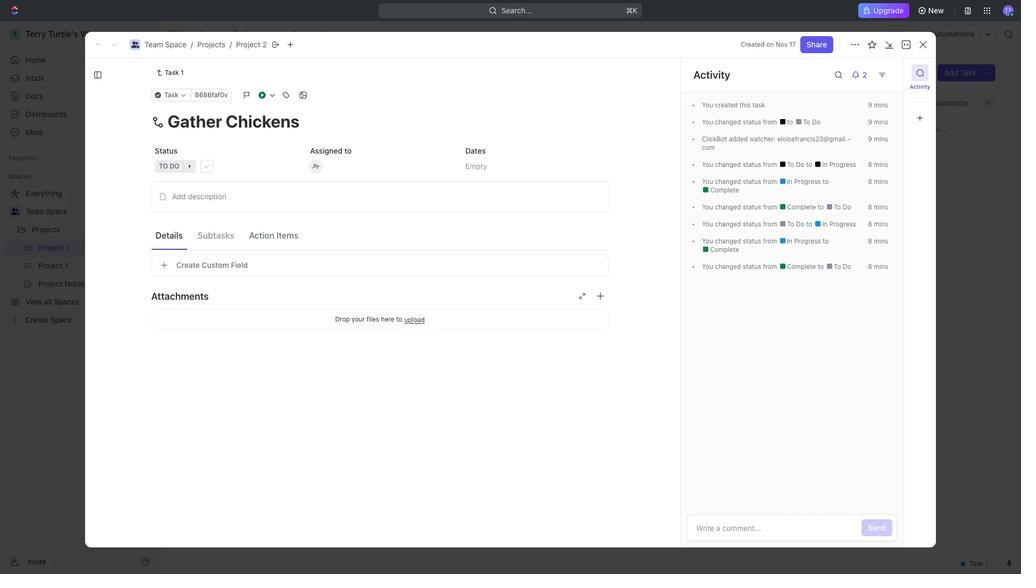 Task type: describe. For each thing, give the bounding box(es) containing it.
1 vertical spatial space
[[165, 40, 187, 49]]

to inside drop your files here to upload
[[396, 315, 402, 323]]

created
[[741, 40, 765, 48]]

0 vertical spatial task 1
[[165, 69, 184, 77]]

0 horizontal spatial share button
[[800, 36, 834, 53]]

1 horizontal spatial project 2 link
[[280, 28, 328, 40]]

com
[[702, 135, 850, 152]]

5 you from the top
[[702, 203, 713, 211]]

2 inside dropdown button
[[863, 70, 867, 79]]

upload
[[404, 316, 425, 324]]

1 vertical spatial task 1
[[214, 185, 236, 194]]

1 horizontal spatial projects link
[[197, 40, 225, 49]]

board
[[198, 98, 219, 107]]

empty
[[465, 162, 487, 171]]

dashboards
[[26, 110, 67, 119]]

create custom field button
[[151, 255, 609, 276]]

2 horizontal spatial projects
[[243, 29, 271, 38]]

home
[[26, 55, 46, 64]]

1 horizontal spatial add task button
[[273, 148, 318, 161]]

watcher:
[[750, 135, 776, 143]]

tree inside the sidebar navigation
[[4, 185, 154, 329]]

5 changed status from from the top
[[713, 220, 779, 228]]

added watcher:
[[727, 135, 778, 143]]

upgrade link
[[859, 3, 909, 18]]

4 8 from the top
[[868, 220, 872, 228]]

created on nov 17
[[741, 40, 796, 48]]

2 vertical spatial add task
[[214, 222, 246, 231]]

new button
[[914, 2, 951, 19]]

1 horizontal spatial share button
[[887, 26, 920, 43]]

1 from from the top
[[763, 118, 777, 126]]

0 vertical spatial space
[[199, 29, 221, 38]]

add up customize on the top of page
[[945, 68, 959, 77]]

3 from from the top
[[763, 178, 777, 186]]

on
[[767, 40, 774, 48]]

8686faf0v button
[[190, 89, 232, 102]]

2 changed status from from the top
[[713, 161, 779, 169]]

empty button
[[462, 157, 609, 176]]

activity inside "task sidebar navigation" tab list
[[910, 84, 931, 90]]

7 status from the top
[[743, 263, 762, 271]]

team space link for user group icon
[[145, 40, 187, 49]]

your
[[352, 315, 365, 323]]

6 8 mins from the top
[[868, 263, 888, 271]]

2 8 mins from the top
[[868, 178, 888, 186]]

upload button
[[404, 316, 425, 324]]

customize
[[931, 98, 968, 107]]

this
[[740, 101, 751, 109]]

5 changed from the top
[[715, 220, 741, 228]]

1 horizontal spatial project
[[236, 40, 260, 49]]

invite
[[28, 557, 46, 566]]

add left assigned
[[286, 150, 298, 158]]

6 8 from the top
[[868, 263, 872, 271]]

1 horizontal spatial 1
[[233, 185, 236, 194]]

0 vertical spatial project
[[293, 29, 319, 38]]

share for leftmost share button
[[807, 40, 827, 49]]

8 mins from the top
[[874, 237, 888, 245]]

new
[[929, 6, 944, 15]]

added
[[729, 135, 748, 143]]

1 changed status from from the top
[[713, 118, 779, 126]]

user group image inside tree
[[11, 209, 19, 215]]

4 from from the top
[[763, 203, 777, 211]]

field
[[231, 261, 248, 270]]

2 from from the top
[[763, 161, 777, 169]]

items
[[277, 231, 299, 240]]

task inside dropdown button
[[164, 91, 178, 99]]

search button
[[839, 95, 881, 110]]

create
[[176, 261, 200, 270]]

1 vertical spatial task 1 link
[[212, 182, 369, 197]]

2 8 from the top
[[868, 178, 872, 186]]

subtasks button
[[193, 226, 238, 245]]

to do button
[[151, 157, 298, 176]]

3 8 from the top
[[868, 203, 872, 211]]

5 mins from the top
[[874, 178, 888, 186]]

calendar link
[[269, 95, 303, 110]]

0 horizontal spatial project
[[185, 63, 232, 81]]

Search tasks... text field
[[889, 121, 995, 137]]

add description button
[[155, 188, 605, 205]]

hide button
[[883, 95, 915, 110]]

attachments
[[151, 291, 209, 302]]

9 for changed status from
[[868, 118, 872, 126]]

favorites button
[[4, 152, 41, 165]]

7 mins from the top
[[874, 220, 888, 228]]

1 you from the top
[[702, 101, 713, 109]]

2 changed from the top
[[715, 161, 741, 169]]

3 changed status from from the top
[[713, 178, 779, 186]]

attachments button
[[151, 284, 609, 309]]

tt
[[1005, 7, 1012, 13]]

automations button
[[925, 26, 980, 42]]

0 vertical spatial team
[[179, 29, 197, 38]]

subtasks
[[198, 231, 234, 240]]

board link
[[196, 95, 219, 110]]

task sidebar navigation tab list
[[909, 64, 932, 127]]

details
[[156, 231, 183, 240]]

team space link for user group image inside the tree
[[26, 203, 152, 220]]

customize button
[[917, 95, 971, 110]]

custom
[[202, 261, 229, 270]]

you created this task
[[702, 101, 765, 109]]

4 you from the top
[[702, 178, 713, 186]]

task button
[[151, 89, 191, 102]]

clickbot
[[702, 135, 727, 143]]

0 horizontal spatial projects link
[[32, 221, 124, 238]]

8686faf0v
[[195, 91, 227, 99]]

space inside the sidebar navigation
[[46, 207, 67, 216]]

add inside button
[[172, 192, 186, 201]]

nov
[[776, 40, 788, 48]]

0 horizontal spatial add task button
[[210, 220, 250, 233]]

7 you from the top
[[702, 237, 713, 245]]

3 you from the top
[[702, 161, 713, 169]]

6 changed from the top
[[715, 237, 741, 245]]

1 horizontal spatial project 2
[[293, 29, 325, 38]]

add description
[[172, 192, 226, 201]]

0 horizontal spatial task 1 link
[[151, 66, 188, 79]]

files
[[367, 315, 379, 323]]

7 changed status from from the top
[[713, 263, 779, 271]]

share for the right share button
[[893, 29, 914, 38]]

3 changed from the top
[[715, 178, 741, 186]]

4 status from the top
[[743, 203, 762, 211]]

1 vertical spatial projects
[[197, 40, 225, 49]]

projects inside tree
[[32, 225, 60, 234]]

automations
[[930, 29, 975, 38]]

tt button
[[1000, 2, 1017, 19]]

2 horizontal spatial add task
[[945, 68, 977, 77]]

here
[[381, 315, 394, 323]]

docs link
[[4, 88, 154, 105]]

search
[[853, 98, 877, 107]]



Task type: locate. For each thing, give the bounding box(es) containing it.
3 mins from the top
[[874, 135, 888, 143]]

1 changed from the top
[[715, 118, 741, 126]]

share button right 17
[[800, 36, 834, 53]]

inbox
[[26, 73, 44, 82]]

eloisefrancis23@gmail.
[[778, 135, 850, 143]]

action items button
[[245, 226, 303, 245]]

add left description
[[172, 192, 186, 201]]

9 for added watcher:
[[868, 135, 872, 143]]

created
[[715, 101, 738, 109]]

activity
[[694, 69, 731, 81], [910, 84, 931, 90]]

share
[[893, 29, 914, 38], [807, 40, 827, 49]]

from
[[763, 118, 777, 126], [763, 161, 777, 169], [763, 178, 777, 186], [763, 203, 777, 211], [763, 220, 777, 228], [763, 237, 777, 245], [763, 263, 777, 271]]

to inside dropdown button
[[159, 162, 168, 170]]

2 horizontal spatial add task button
[[938, 64, 983, 81]]

project
[[293, 29, 319, 38], [236, 40, 260, 49], [185, 63, 232, 81]]

/
[[225, 29, 228, 38], [276, 29, 278, 38], [191, 40, 193, 49], [230, 40, 232, 49]]

user group image
[[131, 41, 139, 48]]

Edit task name text field
[[151, 111, 609, 131]]

3 9 from the top
[[868, 135, 872, 143]]

calendar
[[271, 98, 303, 107]]

to do inside dropdown button
[[159, 162, 179, 170]]

9
[[868, 101, 872, 109], [868, 118, 872, 126], [868, 135, 872, 143]]

project 2
[[293, 29, 325, 38], [185, 63, 248, 81]]

1 right task 2
[[249, 204, 252, 212]]

team space link
[[165, 28, 223, 40], [145, 40, 187, 49], [26, 203, 152, 220]]

2 9 mins from the top
[[868, 118, 888, 126]]

team space / projects / project 2
[[145, 40, 267, 49]]

task
[[753, 101, 765, 109]]

add task
[[945, 68, 977, 77], [286, 150, 314, 158], [214, 222, 246, 231]]

1 horizontal spatial add task
[[286, 150, 314, 158]]

0 horizontal spatial add task
[[214, 222, 246, 231]]

user group image up team space / projects / project 2
[[169, 31, 176, 37]]

activity up hide
[[910, 84, 931, 90]]

action items
[[249, 231, 299, 240]]

add task button up customize on the top of page
[[938, 64, 983, 81]]

1 vertical spatial share
[[807, 40, 827, 49]]

1 vertical spatial activity
[[910, 84, 931, 90]]

activity up created
[[694, 69, 731, 81]]

task 1 up task dropdown button
[[165, 69, 184, 77]]

1 horizontal spatial space
[[165, 40, 187, 49]]

6 mins from the top
[[874, 203, 888, 211]]

2 horizontal spatial space
[[199, 29, 221, 38]]

add down task 2
[[214, 222, 228, 231]]

share right 17
[[807, 40, 827, 49]]

action
[[249, 231, 274, 240]]

add task down calendar
[[286, 150, 314, 158]]

sidebar navigation
[[0, 21, 159, 575]]

2 button
[[847, 66, 874, 84]]

0 vertical spatial add task button
[[938, 64, 983, 81]]

0 horizontal spatial team
[[26, 207, 44, 216]]

0 vertical spatial share
[[893, 29, 914, 38]]

add task button
[[938, 64, 983, 81], [273, 148, 318, 161], [210, 220, 250, 233]]

0 horizontal spatial space
[[46, 207, 67, 216]]

2 vertical spatial 9 mins
[[868, 135, 888, 143]]

docs
[[26, 92, 43, 101]]

0 horizontal spatial projects
[[32, 225, 60, 234]]

1 horizontal spatial task 1 link
[[212, 182, 369, 197]]

mins
[[874, 101, 888, 109], [874, 118, 888, 126], [874, 135, 888, 143], [874, 161, 888, 169], [874, 178, 888, 186], [874, 203, 888, 211], [874, 220, 888, 228], [874, 237, 888, 245], [874, 263, 888, 271]]

9 mins
[[868, 101, 888, 109], [868, 118, 888, 126], [868, 135, 888, 143]]

in progress
[[821, 161, 856, 169], [785, 178, 823, 186], [821, 220, 856, 228], [785, 237, 823, 245]]

1 horizontal spatial team space
[[179, 29, 221, 38]]

1 horizontal spatial team
[[145, 40, 163, 49]]

progress
[[830, 161, 856, 169], [795, 178, 821, 186], [830, 220, 856, 228], [795, 237, 821, 245]]

1 horizontal spatial activity
[[910, 84, 931, 90]]

1 9 from the top
[[868, 101, 872, 109]]

status
[[155, 146, 177, 155]]

6 changed status from from the top
[[713, 237, 779, 245]]

1 vertical spatial team
[[145, 40, 163, 49]]

dashboards link
[[4, 106, 154, 123]]

send button
[[862, 520, 893, 537]]

4 changed status from from the top
[[713, 203, 779, 211]]

task 1
[[165, 69, 184, 77], [214, 185, 236, 194]]

1 9 mins from the top
[[868, 101, 888, 109]]

inbox link
[[4, 70, 154, 87]]

6 from from the top
[[763, 237, 777, 245]]

add
[[945, 68, 959, 77], [286, 150, 298, 158], [172, 192, 186, 201], [214, 222, 228, 231]]

to do
[[802, 118, 821, 126], [785, 161, 806, 169], [159, 162, 179, 170], [832, 203, 851, 211], [785, 220, 806, 228], [197, 252, 218, 260], [832, 263, 851, 271]]

0 vertical spatial 9 mins
[[868, 101, 888, 109]]

share button down upgrade
[[887, 26, 920, 43]]

space
[[199, 29, 221, 38], [165, 40, 187, 49], [46, 207, 67, 216]]

⌘k
[[627, 6, 638, 15]]

9 mins for changed status from
[[868, 118, 888, 126]]

1 horizontal spatial task 1
[[214, 185, 236, 194]]

list
[[239, 98, 252, 107]]

2 9 from the top
[[868, 118, 872, 126]]

1 status from the top
[[743, 118, 762, 126]]

task sidebar content section
[[678, 58, 904, 548]]

1 8 mins from the top
[[868, 161, 888, 169]]

you
[[702, 101, 713, 109], [702, 118, 713, 126], [702, 161, 713, 169], [702, 178, 713, 186], [702, 203, 713, 211], [702, 220, 713, 228], [702, 237, 713, 245], [702, 263, 713, 271]]

add task button down calendar link
[[273, 148, 318, 161]]

0 vertical spatial activity
[[694, 69, 731, 81]]

tree
[[4, 185, 154, 329]]

home link
[[4, 52, 154, 69]]

0 vertical spatial add task
[[945, 68, 977, 77]]

2 horizontal spatial projects link
[[230, 28, 274, 40]]

1 inside 1 button
[[249, 204, 252, 212]]

0 horizontal spatial 1
[[181, 69, 184, 77]]

details button
[[151, 226, 187, 245]]

team
[[179, 29, 197, 38], [145, 40, 163, 49], [26, 207, 44, 216]]

share down upgrade
[[893, 29, 914, 38]]

0 vertical spatial 1
[[181, 69, 184, 77]]

2 horizontal spatial team
[[179, 29, 197, 38]]

8
[[868, 161, 872, 169], [868, 178, 872, 186], [868, 203, 872, 211], [868, 220, 872, 228], [868, 237, 872, 245], [868, 263, 872, 271]]

3 9 mins from the top
[[868, 135, 888, 143]]

2 status from the top
[[743, 161, 762, 169]]

1
[[181, 69, 184, 77], [233, 185, 236, 194], [249, 204, 252, 212]]

projects link
[[230, 28, 274, 40], [197, 40, 225, 49], [32, 221, 124, 238]]

task 1 link
[[151, 66, 188, 79], [212, 182, 369, 197]]

team space
[[179, 29, 221, 38], [26, 207, 67, 216]]

complete
[[709, 186, 739, 194], [785, 203, 818, 211], [709, 246, 739, 254], [785, 263, 818, 271]]

team down spaces
[[26, 207, 44, 216]]

1 vertical spatial 1
[[233, 185, 236, 194]]

2 vertical spatial add task button
[[210, 220, 250, 233]]

2 vertical spatial project
[[185, 63, 232, 81]]

assigned
[[310, 146, 342, 155]]

0 horizontal spatial user group image
[[11, 209, 19, 215]]

4 mins from the top
[[874, 161, 888, 169]]

2 horizontal spatial 1
[[249, 204, 252, 212]]

0 vertical spatial team space
[[179, 29, 221, 38]]

team right user group icon
[[145, 40, 163, 49]]

1 up task dropdown button
[[181, 69, 184, 77]]

2 you from the top
[[702, 118, 713, 126]]

projects
[[243, 29, 271, 38], [197, 40, 225, 49], [32, 225, 60, 234]]

9 mins for added watcher:
[[868, 135, 888, 143]]

add task up customize on the top of page
[[945, 68, 977, 77]]

2
[[320, 29, 325, 38], [263, 40, 267, 49], [236, 63, 245, 81], [863, 70, 867, 79], [233, 203, 237, 213], [230, 252, 234, 260]]

team space up team space / projects / project 2
[[179, 29, 221, 38]]

task 1 link up 'items' at top
[[212, 182, 369, 197]]

team space inside tree
[[26, 207, 67, 216]]

6 status from the top
[[743, 237, 762, 245]]

1 horizontal spatial share
[[893, 29, 914, 38]]

7 from from the top
[[763, 263, 777, 271]]

add task down task 2
[[214, 222, 246, 231]]

0 horizontal spatial share
[[807, 40, 827, 49]]

task
[[961, 68, 977, 77], [165, 69, 179, 77], [164, 91, 178, 99], [300, 150, 314, 158], [214, 185, 231, 194], [214, 203, 231, 213], [230, 222, 246, 231]]

3 8 mins from the top
[[868, 203, 888, 211]]

team space down spaces
[[26, 207, 67, 216]]

drop
[[335, 315, 350, 323]]

team inside tree
[[26, 207, 44, 216]]

assigned to
[[310, 146, 351, 155]]

1 horizontal spatial user group image
[[169, 31, 176, 37]]

0 vertical spatial projects
[[243, 29, 271, 38]]

team up team space / projects / project 2
[[179, 29, 197, 38]]

3 status from the top
[[743, 178, 762, 186]]

2 vertical spatial 9
[[868, 135, 872, 143]]

user group image down spaces
[[11, 209, 19, 215]]

1 vertical spatial 9
[[868, 118, 872, 126]]

task 2
[[214, 203, 237, 213]]

1 button
[[239, 203, 254, 213]]

drop your files here to upload
[[335, 315, 425, 324]]

add task button down task 2
[[210, 220, 250, 233]]

favorites
[[9, 154, 37, 162]]

7 changed from the top
[[715, 263, 741, 271]]

5 from from the top
[[763, 220, 777, 228]]

0 vertical spatial user group image
[[169, 31, 176, 37]]

upgrade
[[874, 6, 904, 15]]

2 vertical spatial space
[[46, 207, 67, 216]]

0 horizontal spatial activity
[[694, 69, 731, 81]]

description
[[188, 192, 226, 201]]

4 changed from the top
[[715, 203, 741, 211]]

1 vertical spatial project 2
[[185, 63, 248, 81]]

0 horizontal spatial team space
[[26, 207, 67, 216]]

2 mins from the top
[[874, 118, 888, 126]]

to
[[787, 118, 795, 126], [803, 118, 811, 126], [344, 146, 351, 155], [787, 161, 794, 169], [806, 161, 814, 169], [159, 162, 168, 170], [823, 178, 829, 186], [818, 203, 826, 211], [834, 203, 841, 211], [787, 220, 794, 228], [806, 220, 814, 228], [823, 237, 829, 245], [197, 252, 206, 260], [818, 263, 826, 271], [834, 263, 841, 271], [396, 315, 402, 323]]

1 mins from the top
[[874, 101, 888, 109]]

6 you from the top
[[702, 220, 713, 228]]

1 vertical spatial user group image
[[11, 209, 19, 215]]

list link
[[237, 95, 252, 110]]

team space link inside tree
[[26, 203, 152, 220]]

tree containing team space
[[4, 185, 154, 329]]

create custom field
[[176, 261, 248, 270]]

1 8 from the top
[[868, 161, 872, 169]]

spaces
[[9, 172, 31, 180]]

0 vertical spatial 9
[[868, 101, 872, 109]]

do inside to do dropdown button
[[169, 162, 179, 170]]

0 vertical spatial project 2
[[293, 29, 325, 38]]

search...
[[502, 6, 532, 15]]

2 vertical spatial team
[[26, 207, 44, 216]]

dates
[[465, 146, 486, 155]]

1 vertical spatial project
[[236, 40, 260, 49]]

5 8 from the top
[[868, 237, 872, 245]]

hide
[[895, 98, 912, 107]]

1 vertical spatial add task button
[[273, 148, 318, 161]]

eloisefrancis23@gmail. com
[[702, 135, 850, 152]]

0 horizontal spatial task 1
[[165, 69, 184, 77]]

8 you from the top
[[702, 263, 713, 271]]

2 horizontal spatial project
[[293, 29, 319, 38]]

4 8 mins from the top
[[868, 220, 888, 228]]

user group image
[[169, 31, 176, 37], [11, 209, 19, 215]]

0 horizontal spatial project 2 link
[[236, 40, 267, 49]]

5 status from the top
[[743, 220, 762, 228]]

activity inside task sidebar content section
[[694, 69, 731, 81]]

project 2 link
[[280, 28, 328, 40], [236, 40, 267, 49]]

1 vertical spatial team space
[[26, 207, 67, 216]]

17
[[790, 40, 796, 48]]

1 vertical spatial 9 mins
[[868, 118, 888, 126]]

5 8 mins from the top
[[868, 237, 888, 245]]

task 1 up task 2
[[214, 185, 236, 194]]

status
[[743, 118, 762, 126], [743, 161, 762, 169], [743, 178, 762, 186], [743, 203, 762, 211], [743, 220, 762, 228], [743, 237, 762, 245], [743, 263, 762, 271]]

1 horizontal spatial projects
[[197, 40, 225, 49]]

9 mins from the top
[[874, 263, 888, 271]]

1 vertical spatial add task
[[286, 150, 314, 158]]

task 1 link up task dropdown button
[[151, 66, 188, 79]]

1 up task 2
[[233, 185, 236, 194]]

2 vertical spatial 1
[[249, 204, 252, 212]]

2 vertical spatial projects
[[32, 225, 60, 234]]

send
[[868, 523, 886, 533]]

in
[[823, 161, 828, 169], [787, 178, 793, 186], [823, 220, 828, 228], [787, 237, 793, 245]]

0 vertical spatial task 1 link
[[151, 66, 188, 79]]

0 horizontal spatial project 2
[[185, 63, 248, 81]]

share button
[[887, 26, 920, 43], [800, 36, 834, 53]]



Task type: vqa. For each thing, say whether or not it's contained in the screenshot.


